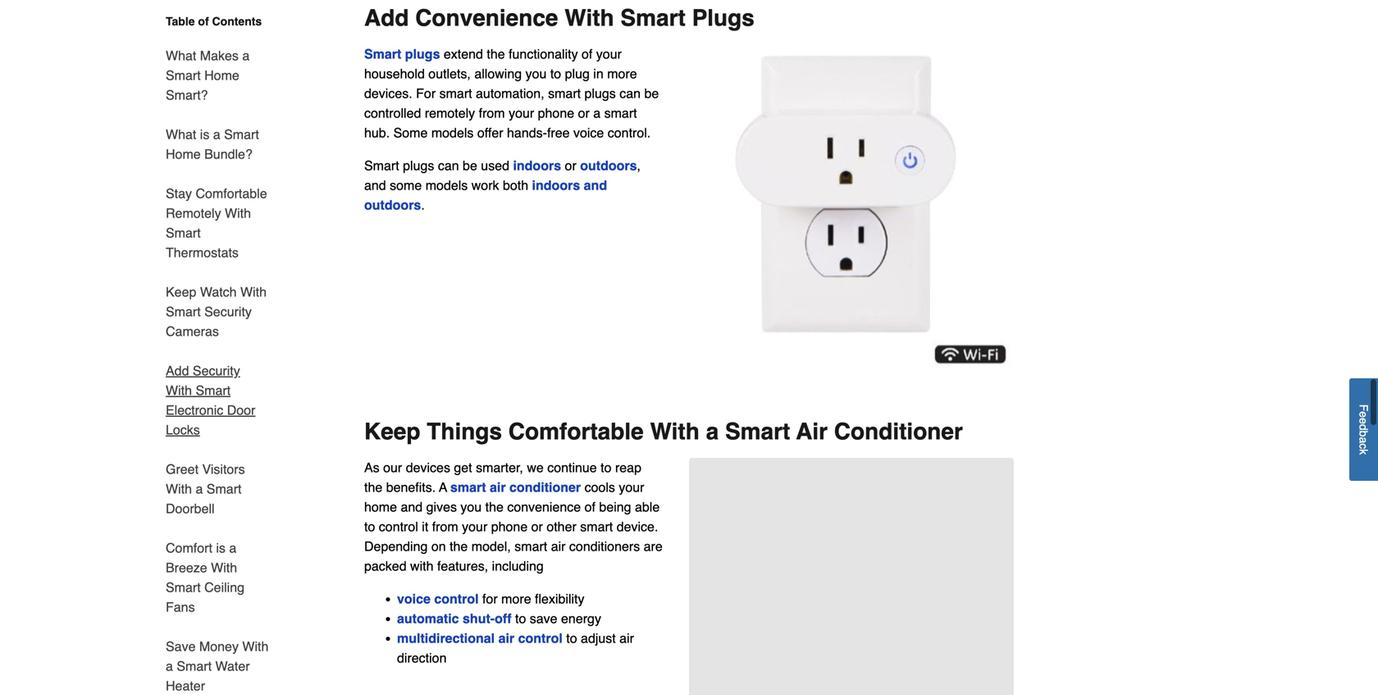 Task type: describe. For each thing, give the bounding box(es) containing it.
device.
[[617, 519, 658, 534]]

conditioners
[[569, 539, 640, 554]]

multidirectional
[[397, 630, 495, 646]]

plugs for smart plugs
[[405, 46, 440, 61]]

conditioner
[[510, 479, 581, 495]]

comfort is a breeze with smart ceiling fans
[[166, 540, 245, 615]]

energy
[[561, 611, 601, 626]]

extend
[[444, 46, 483, 61]]

adjust
[[581, 630, 616, 646]]

continue
[[548, 460, 597, 475]]

flexibility
[[535, 591, 585, 606]]

in
[[594, 66, 604, 81]]

smart air conditioner link
[[451, 479, 581, 495]]

to inside as our devices get smarter, we continue to reap the benefits. a
[[601, 460, 612, 475]]

indoors inside indoors and outdoors
[[532, 178, 580, 193]]

remotely
[[425, 105, 475, 121]]

c
[[1358, 443, 1371, 449]]

security inside the keep watch with smart security cameras
[[204, 304, 252, 319]]

automatic
[[397, 611, 459, 626]]

with inside the stay comfortable remotely with smart thermostats
[[225, 206, 251, 221]]

1 e from the top
[[1358, 412, 1371, 418]]

with up in
[[565, 5, 614, 31]]

functionality
[[509, 46, 578, 61]]

2 horizontal spatial control
[[518, 630, 563, 646]]

smart left plugs
[[621, 5, 686, 31]]

water
[[215, 659, 250, 674]]

smart up some
[[364, 158, 399, 173]]

for
[[483, 591, 498, 606]]

table
[[166, 15, 195, 28]]

reap
[[615, 460, 642, 475]]

your up in
[[596, 46, 622, 61]]

air down the off
[[499, 630, 515, 646]]

a inside comfort is a breeze with smart ceiling fans
[[229, 540, 237, 556]]

0 vertical spatial indoors
[[513, 158, 561, 173]]

a inside button
[[1358, 437, 1371, 443]]

doorbell
[[166, 501, 215, 516]]

keep for keep things comfortable with a smart air conditioner
[[364, 418, 421, 445]]

with up able at the bottom of page
[[650, 418, 700, 445]]

some
[[390, 178, 422, 193]]

remotely
[[166, 206, 221, 221]]

a inside the save money with a smart water heater
[[166, 659, 173, 674]]

control.
[[608, 125, 651, 140]]

hub.
[[364, 125, 390, 140]]

smart up the remotely on the left top of page
[[440, 86, 472, 101]]

can inside the extend the functionality of your household outlets, allowing you to plug in more devices. for smart automation, smart plugs can be controlled remotely from your phone or a smart hub. some models offer hands-free voice control.
[[620, 86, 641, 101]]

security inside add security with smart electronic door locks
[[193, 363, 240, 378]]

with inside the save money with a smart water heater
[[242, 639, 269, 654]]

f e e d b a c k button
[[1350, 378, 1379, 481]]

keep for keep watch with smart security cameras
[[166, 284, 196, 300]]

able
[[635, 499, 660, 514]]

as
[[364, 460, 380, 475]]

save money with a smart water heater link
[[166, 627, 269, 695]]

outlets,
[[429, 66, 471, 81]]

we
[[527, 460, 544, 475]]

you inside cools your home and gives you the convenience of being able to control it from your phone or other smart device. depending on the model, smart air conditioners are packed with features, including
[[461, 499, 482, 514]]

smart up conditioners
[[580, 519, 613, 534]]

convenience
[[415, 5, 558, 31]]

indoors link
[[513, 158, 561, 173]]

f e e d b a c k
[[1358, 405, 1371, 455]]

and for indoors and outdoors
[[584, 178, 607, 193]]

work
[[472, 178, 499, 193]]

add convenience with smart plugs
[[364, 5, 755, 31]]

with inside greet visitors with a smart doorbell
[[166, 481, 192, 496]]

packed
[[364, 558, 407, 573]]

air inside cools your home and gives you the convenience of being able to control it from your phone or other smart device. depending on the model, smart air conditioners are packed with features, including
[[551, 539, 566, 554]]

a inside greet visitors with a smart doorbell
[[196, 481, 203, 496]]

what makes a smart home smart? link
[[166, 36, 269, 115]]

home
[[364, 499, 397, 514]]

electronic
[[166, 403, 223, 418]]

outdoors link
[[580, 158, 637, 173]]

control inside voice control for more flexibility automatic shut-off to save energy
[[434, 591, 479, 606]]

your up hands-
[[509, 105, 534, 121]]

phone inside the extend the functionality of your household outlets, allowing you to plug in more devices. for smart automation, smart plugs can be controlled remotely from your phone or a smart hub. some models offer hands-free voice control.
[[538, 105, 575, 121]]

used
[[481, 158, 510, 173]]

to inside cools your home and gives you the convenience of being able to control it from your phone or other smart device. depending on the model, smart air conditioners are packed with features, including
[[364, 519, 375, 534]]

heater
[[166, 678, 205, 693]]

makes
[[200, 48, 239, 63]]

visitors
[[202, 462, 245, 477]]

add for add security with smart electronic door locks
[[166, 363, 189, 378]]

other
[[547, 519, 577, 534]]

what for what makes a smart home smart?
[[166, 48, 196, 63]]

stay comfortable remotely with smart thermostats
[[166, 186, 267, 260]]

multidirectional air control
[[397, 630, 563, 646]]

controlled
[[364, 105, 421, 121]]

indoors and outdoors
[[364, 178, 607, 212]]

voice control for more flexibility automatic shut-off to save energy
[[397, 591, 601, 626]]

breeze
[[166, 560, 207, 575]]

smart up household
[[364, 46, 402, 61]]

what is a smart home bundle?
[[166, 127, 259, 162]]

keep things comfortable with a smart air conditioner
[[364, 418, 963, 445]]

1 horizontal spatial or
[[565, 158, 577, 173]]

money
[[199, 639, 239, 654]]

ceiling
[[204, 580, 245, 595]]

with inside the keep watch with smart security cameras
[[240, 284, 267, 300]]

a inside what makes a smart home smart?
[[242, 48, 250, 63]]

greet visitors with a smart doorbell link
[[166, 450, 269, 528]]

stay comfortable remotely with smart thermostats link
[[166, 174, 269, 272]]

keep watch with smart security cameras
[[166, 284, 267, 339]]

and for , and some models work both
[[364, 178, 386, 193]]

a white smart plug plugged into a white outlet. image
[[689, 44, 1014, 369]]

the inside the extend the functionality of your household outlets, allowing you to plug in more devices. for smart automation, smart plugs can be controlled remotely from your phone or a smart hub. some models offer hands-free voice control.
[[487, 46, 505, 61]]

smart plugs link
[[364, 46, 440, 61]]

add security with smart electronic door locks link
[[166, 351, 269, 450]]

comfort
[[166, 540, 212, 556]]

add security with smart electronic door locks
[[166, 363, 256, 437]]

household
[[364, 66, 425, 81]]

automation,
[[476, 86, 545, 101]]

air inside to adjust air direction
[[620, 630, 634, 646]]

1 vertical spatial be
[[463, 158, 477, 173]]

convenience
[[507, 499, 581, 514]]

things
[[427, 418, 502, 445]]

air down smarter,
[[490, 479, 506, 495]]

direction
[[397, 650, 447, 665]]



Task type: vqa. For each thing, say whether or not it's contained in the screenshot.
phone in extend the functionality of your household outlets, allowing you to plug in more devices. For smart automation, smart plugs can be controlled remotely from your phone or a smart hub. Some models offer hands-free voice control.
yes



Task type: locate. For each thing, give the bounding box(es) containing it.
1 vertical spatial or
[[565, 158, 577, 173]]

home down makes
[[204, 68, 239, 83]]

plugs for smart plugs can be used indoors or outdoors
[[403, 158, 434, 173]]

is
[[200, 127, 210, 142], [216, 540, 226, 556]]

home up the stay
[[166, 146, 201, 162]]

home for bundle?
[[166, 146, 201, 162]]

0 vertical spatial home
[[204, 68, 239, 83]]

gives
[[426, 499, 457, 514]]

smart up smart?
[[166, 68, 201, 83]]

0 vertical spatial comfortable
[[196, 186, 267, 201]]

it
[[422, 519, 429, 534]]

of right table
[[198, 15, 209, 28]]

of
[[198, 15, 209, 28], [582, 46, 593, 61], [585, 499, 596, 514]]

for
[[416, 86, 436, 101]]

what inside what makes a smart home smart?
[[166, 48, 196, 63]]

is inside what is a smart home bundle?
[[200, 127, 210, 142]]

0 vertical spatial be
[[645, 86, 659, 101]]

keep up our
[[364, 418, 421, 445]]

0 horizontal spatial home
[[166, 146, 201, 162]]

0 horizontal spatial voice
[[397, 591, 431, 606]]

0 vertical spatial outdoors
[[580, 158, 637, 173]]

phone inside cools your home and gives you the convenience of being able to control it from your phone or other smart device. depending on the model, smart air conditioners are packed with features, including
[[491, 519, 528, 534]]

0 vertical spatial or
[[578, 105, 590, 121]]

0 horizontal spatial from
[[432, 519, 458, 534]]

be inside the extend the functionality of your household outlets, allowing you to plug in more devices. for smart automation, smart plugs can be controlled remotely from your phone or a smart hub. some models offer hands-free voice control.
[[645, 86, 659, 101]]

smart up fans
[[166, 580, 201, 595]]

smart up the cameras
[[166, 304, 201, 319]]

1 vertical spatial models
[[426, 178, 468, 193]]

more right in
[[607, 66, 637, 81]]

the inside as our devices get smarter, we continue to reap the benefits. a
[[364, 479, 383, 495]]

what
[[166, 48, 196, 63], [166, 127, 196, 142]]

smart inside greet visitors with a smart doorbell
[[207, 481, 242, 496]]

you down "functionality"
[[526, 66, 547, 81]]

and inside indoors and outdoors
[[584, 178, 607, 193]]

be up control.
[[645, 86, 659, 101]]

to left plug
[[550, 66, 561, 81]]

a
[[439, 479, 447, 495]]

voice
[[574, 125, 604, 140], [397, 591, 431, 606]]

0 vertical spatial control
[[379, 519, 418, 534]]

smart inside the keep watch with smart security cameras
[[166, 304, 201, 319]]

plugs
[[692, 5, 755, 31]]

0 horizontal spatial phone
[[491, 519, 528, 534]]

is up bundle?
[[200, 127, 210, 142]]

1 vertical spatial security
[[193, 363, 240, 378]]

offer
[[477, 125, 504, 140]]

and down benefits.
[[401, 499, 423, 514]]

with right remotely at top
[[225, 206, 251, 221]]

smart plugs can be used indoors or outdoors
[[364, 158, 637, 173]]

1 vertical spatial keep
[[364, 418, 421, 445]]

and inside , and some models work both
[[364, 178, 386, 193]]

a inside the extend the functionality of your household outlets, allowing you to plug in more devices. for smart automation, smart plugs can be controlled remotely from your phone or a smart hub. some models offer hands-free voice control.
[[594, 105, 601, 121]]

or
[[578, 105, 590, 121], [565, 158, 577, 173], [531, 519, 543, 534]]

from inside cools your home and gives you the convenience of being able to control it from your phone or other smart device. depending on the model, smart air conditioners are packed with features, including
[[432, 519, 458, 534]]

to right the off
[[515, 611, 526, 626]]

add inside add security with smart electronic door locks
[[166, 363, 189, 378]]

1 vertical spatial of
[[582, 46, 593, 61]]

voice up automatic
[[397, 591, 431, 606]]

more inside voice control for more flexibility automatic shut-off to save energy
[[502, 591, 531, 606]]

to
[[550, 66, 561, 81], [601, 460, 612, 475], [364, 519, 375, 534], [515, 611, 526, 626], [566, 630, 577, 646]]

1 vertical spatial more
[[502, 591, 531, 606]]

bundle?
[[204, 146, 253, 162]]

to down home
[[364, 519, 375, 534]]

voice inside the extend the functionality of your household outlets, allowing you to plug in more devices. for smart automation, smart plugs can be controlled remotely from your phone or a smart hub. some models offer hands-free voice control.
[[574, 125, 604, 140]]

save
[[166, 639, 196, 654]]

being
[[599, 499, 632, 514]]

what down table
[[166, 48, 196, 63]]

cools
[[585, 479, 615, 495]]

smart inside the save money with a smart water heater
[[177, 659, 212, 674]]

smart down remotely at top
[[166, 225, 201, 240]]

0 vertical spatial is
[[200, 127, 210, 142]]

models inside the extend the functionality of your household outlets, allowing you to plug in more devices. for smart automation, smart plugs can be controlled remotely from your phone or a smart hub. some models offer hands-free voice control.
[[432, 125, 474, 140]]

0 horizontal spatial keep
[[166, 284, 196, 300]]

and left some
[[364, 178, 386, 193]]

add down the cameras
[[166, 363, 189, 378]]

control inside cools your home and gives you the convenience of being able to control it from your phone or other smart device. depending on the model, smart air conditioners are packed with features, including
[[379, 519, 418, 534]]

1 vertical spatial add
[[166, 363, 189, 378]]

what down smart?
[[166, 127, 196, 142]]

or down convenience
[[531, 519, 543, 534]]

k
[[1358, 449, 1371, 455]]

0 horizontal spatial be
[[463, 158, 477, 173]]

or down plug
[[578, 105, 590, 121]]

both
[[503, 178, 529, 193]]

2 e from the top
[[1358, 418, 1371, 424]]

1 horizontal spatial from
[[479, 105, 505, 121]]

models left work
[[426, 178, 468, 193]]

0 horizontal spatial or
[[531, 519, 543, 534]]

models down the remotely on the left top of page
[[432, 125, 474, 140]]

table of contents
[[166, 15, 262, 28]]

watch
[[200, 284, 237, 300]]

home inside what is a smart home bundle?
[[166, 146, 201, 162]]

the down as
[[364, 479, 383, 495]]

0 vertical spatial plugs
[[405, 46, 440, 61]]

smart plugs
[[364, 46, 440, 61]]

indoors and outdoors link
[[364, 178, 607, 212]]

e up b
[[1358, 418, 1371, 424]]

2 vertical spatial plugs
[[403, 158, 434, 173]]

comfortable down bundle?
[[196, 186, 267, 201]]

depending
[[364, 539, 428, 554]]

keep inside the keep watch with smart security cameras
[[166, 284, 196, 300]]

0 horizontal spatial control
[[379, 519, 418, 534]]

save money with a smart water heater
[[166, 639, 269, 693]]

0 vertical spatial what
[[166, 48, 196, 63]]

security up electronic
[[193, 363, 240, 378]]

1 horizontal spatial you
[[526, 66, 547, 81]]

add up smart plugs
[[364, 5, 409, 31]]

1 vertical spatial outdoors
[[364, 197, 421, 212]]

features,
[[437, 558, 488, 573]]

allowing
[[475, 66, 522, 81]]

models inside , and some models work both
[[426, 178, 468, 193]]

1 horizontal spatial be
[[645, 86, 659, 101]]

control up the automatic shut-off "link"
[[434, 591, 479, 606]]

0 vertical spatial add
[[364, 5, 409, 31]]

and down outdoors link
[[584, 178, 607, 193]]

can
[[620, 86, 641, 101], [438, 158, 459, 173]]

to inside the extend the functionality of your household outlets, allowing you to plug in more devices. for smart automation, smart plugs can be controlled remotely from your phone or a smart hub. some models offer hands-free voice control.
[[550, 66, 561, 81]]

smart?
[[166, 87, 208, 103]]

home
[[204, 68, 239, 83], [166, 146, 201, 162]]

is for what
[[200, 127, 210, 142]]

b
[[1358, 431, 1371, 437]]

control up depending
[[379, 519, 418, 534]]

1 vertical spatial is
[[216, 540, 226, 556]]

0 horizontal spatial can
[[438, 158, 459, 173]]

0 horizontal spatial is
[[200, 127, 210, 142]]

be up work
[[463, 158, 477, 173]]

2 what from the top
[[166, 127, 196, 142]]

1 vertical spatial can
[[438, 158, 459, 173]]

voice right free
[[574, 125, 604, 140]]

keep watch with smart security cameras link
[[166, 272, 269, 351]]

phone up model,
[[491, 519, 528, 534]]

smart down plug
[[548, 86, 581, 101]]

stay
[[166, 186, 192, 201]]

control down save at left bottom
[[518, 630, 563, 646]]

on
[[432, 539, 446, 554]]

0 vertical spatial voice
[[574, 125, 604, 140]]

.
[[421, 197, 425, 212]]

or inside the extend the functionality of your household outlets, allowing you to plug in more devices. for smart automation, smart plugs can be controlled remotely from your phone or a smart hub. some models offer hands-free voice control.
[[578, 105, 590, 121]]

devices
[[406, 460, 450, 475]]

to down energy
[[566, 630, 577, 646]]

with up 'ceiling' in the bottom of the page
[[211, 560, 237, 575]]

cameras
[[166, 324, 219, 339]]

indoors
[[513, 158, 561, 173], [532, 178, 580, 193]]

a inside what is a smart home bundle?
[[213, 127, 220, 142]]

keep
[[166, 284, 196, 300], [364, 418, 421, 445]]

1 horizontal spatial is
[[216, 540, 226, 556]]

1 vertical spatial control
[[434, 591, 479, 606]]

air down other
[[551, 539, 566, 554]]

0 vertical spatial phone
[[538, 105, 575, 121]]

from up offer
[[479, 105, 505, 121]]

the
[[487, 46, 505, 61], [364, 479, 383, 495], [486, 499, 504, 514], [450, 539, 468, 554]]

the down smart air conditioner link
[[486, 499, 504, 514]]

can up control.
[[620, 86, 641, 101]]

1 vertical spatial home
[[166, 146, 201, 162]]

conditioner
[[834, 418, 963, 445]]

thermostats
[[166, 245, 239, 260]]

what for what is a smart home bundle?
[[166, 127, 196, 142]]

indoors up the both
[[513, 158, 561, 173]]

indoors down indoors link
[[532, 178, 580, 193]]

with up electronic
[[166, 383, 192, 398]]

including
[[492, 558, 544, 573]]

1 vertical spatial comfortable
[[509, 418, 644, 445]]

with inside add security with smart electronic door locks
[[166, 383, 192, 398]]

phone
[[538, 105, 575, 121], [491, 519, 528, 534]]

from inside the extend the functionality of your household outlets, allowing you to plug in more devices. for smart automation, smart plugs can be controlled remotely from your phone or a smart hub. some models offer hands-free voice control.
[[479, 105, 505, 121]]

plugs inside the extend the functionality of your household outlets, allowing you to plug in more devices. for smart automation, smart plugs can be controlled remotely from your phone or a smart hub. some models offer hands-free voice control.
[[585, 86, 616, 101]]

is right "comfort" at the bottom left
[[216, 540, 226, 556]]

hands-
[[507, 125, 547, 140]]

from down the gives
[[432, 519, 458, 534]]

smart up electronic
[[196, 383, 231, 398]]

1 vertical spatial you
[[461, 499, 482, 514]]

smart inside the stay comfortable remotely with smart thermostats
[[166, 225, 201, 240]]

to adjust air direction
[[397, 630, 634, 665]]

off
[[495, 611, 512, 626]]

0 vertical spatial models
[[432, 125, 474, 140]]

1 vertical spatial what
[[166, 127, 196, 142]]

smart inside comfort is a breeze with smart ceiling fans
[[166, 580, 201, 595]]

0 horizontal spatial more
[[502, 591, 531, 606]]

what makes a smart home smart?
[[166, 48, 250, 103]]

0 horizontal spatial and
[[364, 178, 386, 193]]

of up plug
[[582, 46, 593, 61]]

1 horizontal spatial outdoors
[[580, 158, 637, 173]]

or inside cools your home and gives you the convenience of being able to control it from your phone or other smart device. depending on the model, smart air conditioners are packed with features, including
[[531, 519, 543, 534]]

0 horizontal spatial comfortable
[[196, 186, 267, 201]]

add for add convenience with smart plugs
[[364, 5, 409, 31]]

with inside comfort is a breeze with smart ceiling fans
[[211, 560, 237, 575]]

1 horizontal spatial comfortable
[[509, 418, 644, 445]]

smart inside what makes a smart home smart?
[[166, 68, 201, 83]]

you inside the extend the functionality of your household outlets, allowing you to plug in more devices. for smart automation, smart plugs can be controlled remotely from your phone or a smart hub. some models offer hands-free voice control.
[[526, 66, 547, 81]]

devices.
[[364, 86, 413, 101]]

e up the d
[[1358, 412, 1371, 418]]

1 what from the top
[[166, 48, 196, 63]]

home for smart?
[[204, 68, 239, 83]]

with right watch
[[240, 284, 267, 300]]

model,
[[472, 539, 511, 554]]

1 horizontal spatial can
[[620, 86, 641, 101]]

greet
[[166, 462, 199, 477]]

security down watch
[[204, 304, 252, 319]]

of inside cools your home and gives you the convenience of being able to control it from your phone or other smart device. depending on the model, smart air conditioners are packed with features, including
[[585, 499, 596, 514]]

0 horizontal spatial add
[[166, 363, 189, 378]]

e
[[1358, 412, 1371, 418], [1358, 418, 1371, 424]]

0 vertical spatial of
[[198, 15, 209, 28]]

of inside the extend the functionality of your household outlets, allowing you to plug in more devices. for smart automation, smart plugs can be controlled remotely from your phone or a smart hub. some models offer hands-free voice control.
[[582, 46, 593, 61]]

smart air conditioner
[[451, 479, 581, 495]]

benefits.
[[386, 479, 436, 495]]

smart down get
[[451, 479, 486, 495]]

fans
[[166, 599, 195, 615]]

1 horizontal spatial phone
[[538, 105, 575, 121]]

air
[[490, 479, 506, 495], [551, 539, 566, 554], [499, 630, 515, 646], [620, 630, 634, 646]]

from
[[479, 105, 505, 121], [432, 519, 458, 534]]

security
[[204, 304, 252, 319], [193, 363, 240, 378]]

1 horizontal spatial keep
[[364, 418, 421, 445]]

1 vertical spatial plugs
[[585, 86, 616, 101]]

2 horizontal spatial or
[[578, 105, 590, 121]]

1 vertical spatial from
[[432, 519, 458, 534]]

1 horizontal spatial voice
[[574, 125, 604, 140]]

0 vertical spatial can
[[620, 86, 641, 101]]

a white g e smart air conditioner, a glass table, books, a plant, a green chair and white curtains. image
[[689, 458, 1014, 674]]

smart up including
[[515, 539, 548, 554]]

outdoors down some
[[364, 197, 421, 212]]

or right indoors link
[[565, 158, 577, 173]]

0 vertical spatial keep
[[166, 284, 196, 300]]

with down 'greet'
[[166, 481, 192, 496]]

free
[[547, 125, 570, 140]]

smart
[[621, 5, 686, 31], [364, 46, 402, 61], [166, 68, 201, 83], [224, 127, 259, 142], [364, 158, 399, 173], [166, 225, 201, 240], [166, 304, 201, 319], [196, 383, 231, 398], [725, 418, 791, 445], [207, 481, 242, 496], [166, 580, 201, 595], [177, 659, 212, 674]]

smart up bundle?
[[224, 127, 259, 142]]

is for comfort
[[216, 540, 226, 556]]

0 vertical spatial you
[[526, 66, 547, 81]]

models
[[432, 125, 474, 140], [426, 178, 468, 193]]

plugs down in
[[585, 86, 616, 101]]

smart inside add security with smart electronic door locks
[[196, 383, 231, 398]]

air right adjust
[[620, 630, 634, 646]]

2 vertical spatial control
[[518, 630, 563, 646]]

your down the reap
[[619, 479, 645, 495]]

1 horizontal spatial control
[[434, 591, 479, 606]]

plugs
[[405, 46, 440, 61], [585, 86, 616, 101], [403, 158, 434, 173]]

1 vertical spatial indoors
[[532, 178, 580, 193]]

1 horizontal spatial add
[[364, 5, 409, 31]]

outdoors inside indoors and outdoors
[[364, 197, 421, 212]]

0 vertical spatial more
[[607, 66, 637, 81]]

can left used
[[438, 158, 459, 173]]

home inside what makes a smart home smart?
[[204, 68, 239, 83]]

2 horizontal spatial and
[[584, 178, 607, 193]]

1 horizontal spatial more
[[607, 66, 637, 81]]

get
[[454, 460, 472, 475]]

as our devices get smarter, we continue to reap the benefits. a
[[364, 460, 642, 495]]

plugs up some
[[403, 158, 434, 173]]

with
[[565, 5, 614, 31], [225, 206, 251, 221], [240, 284, 267, 300], [166, 383, 192, 398], [650, 418, 700, 445], [166, 481, 192, 496], [211, 560, 237, 575], [242, 639, 269, 654]]

is inside comfort is a breeze with smart ceiling fans
[[216, 540, 226, 556]]

smart down visitors
[[207, 481, 242, 496]]

0 vertical spatial from
[[479, 105, 505, 121]]

smart up heater
[[177, 659, 212, 674]]

keep left watch
[[166, 284, 196, 300]]

2 vertical spatial of
[[585, 499, 596, 514]]

voice control link
[[397, 591, 479, 606]]

and inside cools your home and gives you the convenience of being able to control it from your phone or other smart device. depending on the model, smart air conditioners are packed with features, including
[[401, 499, 423, 514]]

control
[[379, 519, 418, 534], [434, 591, 479, 606], [518, 630, 563, 646]]

smart inside what is a smart home bundle?
[[224, 127, 259, 142]]

1 vertical spatial voice
[[397, 591, 431, 606]]

1 horizontal spatial and
[[401, 499, 423, 514]]

locks
[[166, 422, 200, 437]]

to inside to adjust air direction
[[566, 630, 577, 646]]

outdoors down control.
[[580, 158, 637, 173]]

1 horizontal spatial home
[[204, 68, 239, 83]]

0 horizontal spatial you
[[461, 499, 482, 514]]

more up the off
[[502, 591, 531, 606]]

plugs up outlets,
[[405, 46, 440, 61]]

with up the "water"
[[242, 639, 269, 654]]

smart up control.
[[604, 105, 637, 121]]

our
[[383, 460, 402, 475]]

with
[[410, 558, 434, 573]]

the up allowing
[[487, 46, 505, 61]]

voice inside voice control for more flexibility automatic shut-off to save energy
[[397, 591, 431, 606]]

phone up free
[[538, 105, 575, 121]]

smart left air
[[725, 418, 791, 445]]

table of contents element
[[146, 13, 269, 695]]

what is a smart home bundle? link
[[166, 115, 269, 174]]

0 vertical spatial security
[[204, 304, 252, 319]]

comfortable up continue
[[509, 418, 644, 445]]

your up model,
[[462, 519, 488, 534]]

more inside the extend the functionality of your household outlets, allowing you to plug in more devices. for smart automation, smart plugs can be controlled remotely from your phone or a smart hub. some models offer hands-free voice control.
[[607, 66, 637, 81]]

the right on
[[450, 539, 468, 554]]

of down cools
[[585, 499, 596, 514]]

you right the gives
[[461, 499, 482, 514]]

your
[[596, 46, 622, 61], [509, 105, 534, 121], [619, 479, 645, 495], [462, 519, 488, 534]]

what inside what is a smart home bundle?
[[166, 127, 196, 142]]

comfortable inside the stay comfortable remotely with smart thermostats
[[196, 186, 267, 201]]

smarter,
[[476, 460, 523, 475]]

2 vertical spatial or
[[531, 519, 543, 534]]

to up cools
[[601, 460, 612, 475]]

1 vertical spatial phone
[[491, 519, 528, 534]]

to inside voice control for more flexibility automatic shut-off to save energy
[[515, 611, 526, 626]]

0 horizontal spatial outdoors
[[364, 197, 421, 212]]



